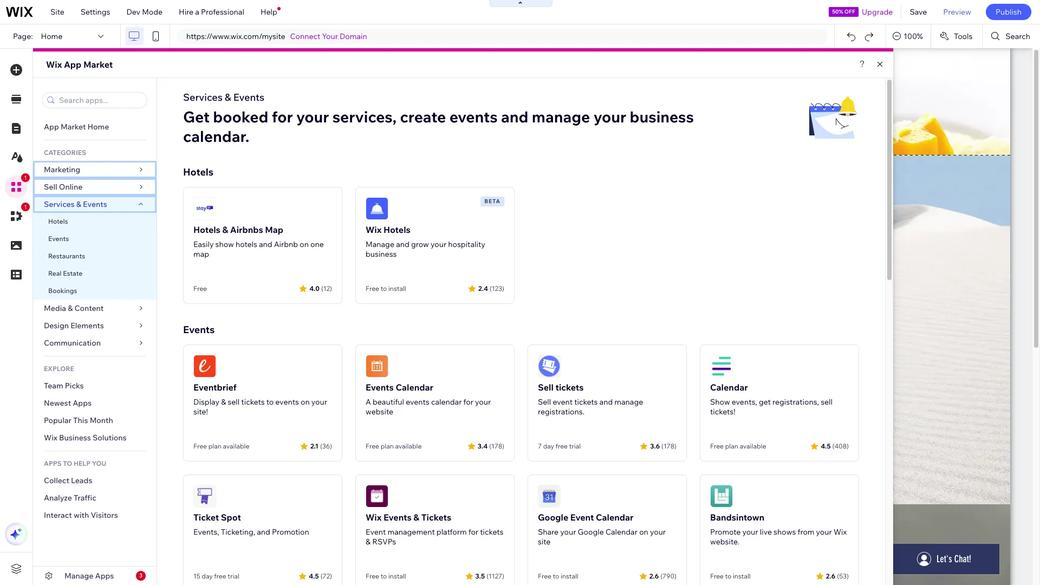 Task type: locate. For each thing, give the bounding box(es) containing it.
events up "restaurants"
[[48, 235, 69, 243]]

apps
[[73, 398, 92, 408], [95, 571, 114, 581]]

free plan available down the tickets! at bottom right
[[710, 442, 766, 450]]

1 vertical spatial sell
[[538, 382, 554, 393]]

events inside events calendar a beautiful events calendar for your website
[[406, 397, 429, 407]]

1 horizontal spatial sell
[[821, 397, 833, 407]]

ticketing,
[[221, 527, 255, 537]]

free plan available down "site!"
[[193, 442, 249, 450]]

1 vertical spatial home
[[87, 122, 109, 132]]

wix for wix hotels manage and grow your hospitality business
[[366, 224, 382, 235]]

services,
[[333, 107, 397, 126]]

bandsintown
[[710, 512, 764, 523]]

free down the tickets! at bottom right
[[710, 442, 724, 450]]

1 horizontal spatial manage
[[615, 397, 643, 407]]

2 2.6 from the left
[[826, 572, 836, 580]]

1 horizontal spatial day
[[543, 442, 554, 450]]

free plan available for show
[[710, 442, 766, 450]]

free right 7
[[556, 442, 568, 450]]

plan down the display
[[208, 442, 221, 450]]

1 vertical spatial 4.5
[[309, 572, 319, 580]]

free for bandsintown
[[710, 572, 724, 580]]

1 vertical spatial day
[[202, 572, 213, 580]]

0 vertical spatial sell
[[44, 182, 57, 192]]

design elements
[[44, 321, 104, 330]]

manage
[[366, 239, 394, 249], [64, 571, 93, 581]]

1 vertical spatial manage
[[64, 571, 93, 581]]

free plan available down website
[[366, 442, 422, 450]]

sell left online
[[44, 182, 57, 192]]

1 free plan available from the left
[[193, 442, 249, 450]]

registrations,
[[772, 397, 819, 407]]

apps
[[44, 459, 61, 468]]

free down the website. on the right
[[710, 572, 724, 580]]

on
[[300, 239, 309, 249], [301, 397, 310, 407], [639, 527, 648, 537]]

15
[[193, 572, 200, 580]]

2 available from the left
[[395, 442, 422, 450]]

1 horizontal spatial free plan available
[[366, 442, 422, 450]]

2.4
[[478, 284, 488, 292]]

(408)
[[832, 442, 849, 450]]

events inside services & events get booked for your services, create events and manage your business calendar.
[[449, 107, 498, 126]]

upgrade
[[862, 7, 893, 17]]

sell for tickets
[[538, 382, 554, 393]]

1 horizontal spatial 2.6
[[826, 572, 836, 580]]

plan for show
[[725, 442, 738, 450]]

market up categories
[[61, 122, 86, 132]]

home down site
[[41, 31, 62, 41]]

services up get
[[183, 91, 223, 103]]

on for google
[[639, 527, 648, 537]]

apps left 3
[[95, 571, 114, 581]]

0 vertical spatial 4.5
[[821, 442, 831, 450]]

2.1 (36)
[[310, 442, 332, 450]]

0 vertical spatial event
[[570, 512, 594, 523]]

free down map
[[193, 284, 207, 293]]

1 vertical spatial business
[[366, 249, 397, 259]]

0 horizontal spatial trial
[[228, 572, 239, 580]]

for inside events calendar a beautiful events calendar for your website
[[464, 397, 473, 407]]

grow
[[411, 239, 429, 249]]

wix down wix hotels logo
[[366, 224, 382, 235]]

0 horizontal spatial manage
[[532, 107, 590, 126]]

wix right from
[[834, 527, 847, 537]]

0 horizontal spatial available
[[223, 442, 249, 450]]

free down site
[[538, 572, 551, 580]]

ticket spot events, ticketing, and promotion
[[193, 512, 309, 537]]

calendar logo image
[[710, 355, 733, 378]]

plan down the tickets! at bottom right
[[725, 442, 738, 450]]

& up booked
[[225, 91, 231, 103]]

2 vertical spatial on
[[639, 527, 648, 537]]

wix events & tickets logo image
[[366, 485, 388, 508]]

popular this month link
[[33, 412, 157, 429]]

available down beautiful
[[395, 442, 422, 450]]

3
[[139, 572, 142, 579]]

to for bandsintown
[[725, 572, 731, 580]]

2 horizontal spatial available
[[740, 442, 766, 450]]

0 vertical spatial apps
[[73, 398, 92, 408]]

2 vertical spatial for
[[468, 527, 478, 537]]

1 horizontal spatial business
[[630, 107, 694, 126]]

1 horizontal spatial (178)
[[662, 442, 677, 450]]

wix for wix business solutions
[[44, 433, 57, 443]]

hotels inside hotels & airbnbs map easily show hotels and airbnb on one map
[[193, 224, 220, 235]]

1 horizontal spatial google
[[578, 527, 604, 537]]

picks
[[65, 381, 84, 391]]

wix hotels manage and grow your hospitality business
[[366, 224, 485, 259]]

4.5
[[821, 442, 831, 450], [309, 572, 319, 580]]

2 plan from the left
[[381, 442, 394, 450]]

1 (178) from the left
[[489, 442, 504, 450]]

with
[[74, 510, 89, 520]]

free down website
[[366, 442, 379, 450]]

0 vertical spatial 1 button
[[5, 173, 30, 198]]

day for sell
[[543, 442, 554, 450]]

& right media
[[68, 303, 73, 313]]

& down online
[[76, 199, 81, 209]]

free for calendar
[[710, 442, 724, 450]]

1 vertical spatial 1
[[24, 204, 27, 210]]

newest apps
[[44, 398, 92, 408]]

1 horizontal spatial plan
[[381, 442, 394, 450]]

sell inside calendar show events, get registrations, sell tickets!
[[821, 397, 833, 407]]

1 horizontal spatial services
[[183, 91, 223, 103]]

and inside hotels & airbnbs map easily show hotels and airbnb on one map
[[259, 239, 272, 249]]

free down the rsvps
[[366, 572, 379, 580]]

home
[[41, 31, 62, 41], [87, 122, 109, 132]]

free right (12)
[[366, 284, 379, 293]]

services & events get booked for your services, create events and manage your business calendar.
[[183, 91, 694, 146]]

2.1
[[310, 442, 318, 450]]

0 vertical spatial day
[[543, 442, 554, 450]]

2 horizontal spatial plan
[[725, 442, 738, 450]]

sell left 'event'
[[538, 397, 551, 407]]

3.5 (1127)
[[475, 572, 504, 580]]

free to install for share
[[538, 572, 578, 580]]

1 horizontal spatial manage
[[366, 239, 394, 249]]

for right calendar
[[464, 397, 473, 407]]

apps for manage apps
[[95, 571, 114, 581]]

0 horizontal spatial services
[[44, 199, 75, 209]]

& inside services & events get booked for your services, create events and manage your business calendar.
[[225, 91, 231, 103]]

0 vertical spatial 1
[[24, 174, 27, 181]]

0 horizontal spatial day
[[202, 572, 213, 580]]

on inside eventbrief display & sell tickets to events on your site!
[[301, 397, 310, 407]]

plan for display
[[208, 442, 221, 450]]

1 plan from the left
[[208, 442, 221, 450]]

dev mode
[[126, 7, 163, 17]]

1 vertical spatial apps
[[95, 571, 114, 581]]

you
[[92, 459, 106, 468]]

and inside services & events get booked for your services, create events and manage your business calendar.
[[501, 107, 529, 126]]

trial right 7
[[569, 442, 581, 450]]

for
[[272, 107, 293, 126], [464, 397, 473, 407], [468, 527, 478, 537]]

(178)
[[489, 442, 504, 450], [662, 442, 677, 450]]

wix down 'popular'
[[44, 433, 57, 443]]

0 horizontal spatial manage
[[64, 571, 93, 581]]

3 plan from the left
[[725, 442, 738, 450]]

wix inside wix hotels manage and grow your hospitality business
[[366, 224, 382, 235]]

0 horizontal spatial app
[[44, 122, 59, 132]]

1 horizontal spatial app
[[64, 59, 81, 70]]

2 (178) from the left
[[662, 442, 677, 450]]

calendar inside calendar show events, get registrations, sell tickets!
[[710, 382, 748, 393]]

event inside wix events & tickets event management platform for tickets & rsvps
[[366, 527, 386, 537]]

platform
[[437, 527, 467, 537]]

content
[[74, 303, 104, 313]]

1 button
[[5, 173, 30, 198], [5, 203, 30, 228]]

free to install for tickets
[[366, 572, 406, 580]]

sell right registrations,
[[821, 397, 833, 407]]

2.6 left "(790)"
[[649, 572, 659, 580]]

wix down wix events & tickets logo
[[366, 512, 382, 523]]

search
[[1006, 31, 1030, 41]]

get
[[183, 107, 210, 126]]

1 horizontal spatial free
[[556, 442, 568, 450]]

0 horizontal spatial 2.6
[[649, 572, 659, 580]]

2 1 from the top
[[24, 204, 27, 210]]

on inside hotels & airbnbs map easily show hotels and airbnb on one map
[[300, 239, 309, 249]]

2 horizontal spatial events
[[449, 107, 498, 126]]

1 vertical spatial free
[[214, 572, 226, 580]]

marketing link
[[33, 161, 157, 178]]

for right booked
[[272, 107, 293, 126]]

1 vertical spatial on
[[301, 397, 310, 407]]

hotels up easily
[[193, 224, 220, 235]]

0 horizontal spatial 4.5
[[309, 572, 319, 580]]

1 vertical spatial for
[[464, 397, 473, 407]]

google
[[538, 512, 568, 523], [578, 527, 604, 537]]

1 horizontal spatial events
[[406, 397, 429, 407]]

1 left marketing
[[24, 174, 27, 181]]

4.5 left (408)
[[821, 442, 831, 450]]

website.
[[710, 537, 740, 547]]

tickets up 'event'
[[556, 382, 584, 393]]

1 sell from the left
[[228, 397, 240, 407]]

sell
[[228, 397, 240, 407], [821, 397, 833, 407]]

calendar
[[431, 397, 462, 407]]

home down search apps... field
[[87, 122, 109, 132]]

available down eventbrief display & sell tickets to events on your site! at the left bottom of the page
[[223, 442, 249, 450]]

1 horizontal spatial 4.5
[[821, 442, 831, 450]]

business inside services & events get booked for your services, create events and manage your business calendar.
[[630, 107, 694, 126]]

beautiful
[[373, 397, 404, 407]]

0 horizontal spatial (178)
[[489, 442, 504, 450]]

install for live
[[733, 572, 751, 580]]

wix
[[46, 59, 62, 70], [366, 224, 382, 235], [44, 433, 57, 443], [366, 512, 382, 523], [834, 527, 847, 537]]

1 horizontal spatial event
[[570, 512, 594, 523]]

0 vertical spatial google
[[538, 512, 568, 523]]

events up beautiful
[[366, 382, 394, 393]]

2.6 left (53)
[[826, 572, 836, 580]]

leads
[[71, 476, 92, 485]]

apps to help you
[[44, 459, 106, 468]]

services inside services & events get booked for your services, create events and manage your business calendar.
[[183, 91, 223, 103]]

1 vertical spatial trial
[[228, 572, 239, 580]]

3 available from the left
[[740, 442, 766, 450]]

wix business solutions link
[[33, 429, 157, 446]]

0 horizontal spatial business
[[366, 249, 397, 259]]

0 horizontal spatial sell
[[228, 397, 240, 407]]

1 horizontal spatial available
[[395, 442, 422, 450]]

media & content link
[[33, 300, 157, 317]]

airbnbs
[[230, 224, 263, 235]]

plan down website
[[381, 442, 394, 450]]

and inside ticket spot events, ticketing, and promotion
[[257, 527, 270, 537]]

plan for calendar
[[381, 442, 394, 450]]

to for google event calendar
[[553, 572, 559, 580]]

on inside google event calendar share your google calendar on your site
[[639, 527, 648, 537]]

and inside sell tickets sell event tickets and manage registrations.
[[599, 397, 613, 407]]

market up search apps... field
[[83, 59, 113, 70]]

1 2.6 from the left
[[649, 572, 659, 580]]

2 horizontal spatial free plan available
[[710, 442, 766, 450]]

show
[[710, 397, 730, 407]]

4.5 left (72)
[[309, 572, 319, 580]]

1 available from the left
[[223, 442, 249, 450]]

0 vertical spatial business
[[630, 107, 694, 126]]

0 horizontal spatial free plan available
[[193, 442, 249, 450]]

3 free plan available from the left
[[710, 442, 766, 450]]

wix for wix events & tickets event management platform for tickets & rsvps
[[366, 512, 382, 523]]

market
[[83, 59, 113, 70], [61, 122, 86, 132]]

for inside services & events get booked for your services, create events and manage your business calendar.
[[272, 107, 293, 126]]

0 vertical spatial on
[[300, 239, 309, 249]]

0 vertical spatial services
[[183, 91, 223, 103]]

(178) right 3.4
[[489, 442, 504, 450]]

collect leads
[[44, 476, 92, 485]]

rsvps
[[372, 537, 396, 547]]

free
[[556, 442, 568, 450], [214, 572, 226, 580]]

preview
[[943, 7, 971, 17]]

4.5 for ticket spot
[[309, 572, 319, 580]]

1 left services & events
[[24, 204, 27, 210]]

event
[[570, 512, 594, 523], [366, 527, 386, 537]]

save
[[910, 7, 927, 17]]

marketing
[[44, 165, 80, 174]]

0 horizontal spatial event
[[366, 527, 386, 537]]

tickets right platform
[[480, 527, 504, 537]]

free down "site!"
[[193, 442, 207, 450]]

available
[[223, 442, 249, 450], [395, 442, 422, 450], [740, 442, 766, 450]]

0 horizontal spatial home
[[41, 31, 62, 41]]

0 vertical spatial manage
[[532, 107, 590, 126]]

& up show
[[222, 224, 228, 235]]

for right platform
[[468, 527, 478, 537]]

& inside services & events link
[[76, 199, 81, 209]]

free right 15
[[214, 572, 226, 580]]

solutions
[[93, 433, 127, 443]]

calendar show events, get registrations, sell tickets!
[[710, 382, 833, 417]]

free to install
[[366, 284, 406, 293], [366, 572, 406, 580], [538, 572, 578, 580], [710, 572, 751, 580]]

0 horizontal spatial apps
[[73, 398, 92, 408]]

& down eventbrief
[[221, 397, 226, 407]]

1 horizontal spatial trial
[[569, 442, 581, 450]]

15 day free trial
[[193, 572, 239, 580]]

1 vertical spatial manage
[[615, 397, 643, 407]]

0 horizontal spatial plan
[[208, 442, 221, 450]]

0 horizontal spatial events
[[275, 397, 299, 407]]

sell down eventbrief
[[228, 397, 240, 407]]

1 vertical spatial app
[[44, 122, 59, 132]]

bookings link
[[33, 282, 157, 300]]

app up search apps... field
[[64, 59, 81, 70]]

0 vertical spatial for
[[272, 107, 293, 126]]

2.6 for your
[[826, 572, 836, 580]]

management
[[388, 527, 435, 537]]

google right share
[[578, 527, 604, 537]]

free for tickets
[[556, 442, 568, 450]]

wix hotels logo image
[[366, 197, 388, 220]]

https://www.wix.com/mysite
[[186, 31, 285, 41]]

events inside wix events & tickets event management platform for tickets & rsvps
[[384, 512, 412, 523]]

trial right 15
[[228, 572, 239, 580]]

0 vertical spatial home
[[41, 31, 62, 41]]

available down events,
[[740, 442, 766, 450]]

1 horizontal spatial home
[[87, 122, 109, 132]]

tickets right the display
[[241, 397, 265, 407]]

day right 15
[[202, 572, 213, 580]]

1 horizontal spatial apps
[[95, 571, 114, 581]]

1 vertical spatial event
[[366, 527, 386, 537]]

sell down sell tickets logo
[[538, 382, 554, 393]]

wix app market
[[46, 59, 113, 70]]

app up categories
[[44, 122, 59, 132]]

tickets!
[[710, 407, 735, 417]]

apps up this
[[73, 398, 92, 408]]

1 vertical spatial google
[[578, 527, 604, 537]]

popular
[[44, 416, 71, 425]]

4.0 (12)
[[309, 284, 332, 292]]

services down sell online
[[44, 199, 75, 209]]

hotels down wix hotels logo
[[384, 224, 411, 235]]

& up management
[[414, 512, 419, 523]]

events,
[[732, 397, 757, 407]]

and
[[501, 107, 529, 126], [259, 239, 272, 249], [396, 239, 409, 249], [599, 397, 613, 407], [257, 527, 270, 537]]

hotels down services & events
[[48, 217, 68, 225]]

events link
[[33, 230, 157, 248]]

services
[[183, 91, 223, 103], [44, 199, 75, 209]]

events up booked
[[233, 91, 264, 103]]

wix inside wix events & tickets event management platform for tickets & rsvps
[[366, 512, 382, 523]]

100%
[[904, 31, 923, 41]]

2 free plan available from the left
[[366, 442, 422, 450]]

0 horizontal spatial free
[[214, 572, 226, 580]]

0 vertical spatial manage
[[366, 239, 394, 249]]

3.4
[[478, 442, 488, 450]]

manage apps
[[64, 571, 114, 581]]

wix down site
[[46, 59, 62, 70]]

2 sell from the left
[[821, 397, 833, 407]]

1 vertical spatial 1 button
[[5, 203, 30, 228]]

booked
[[213, 107, 268, 126]]

events up management
[[384, 512, 412, 523]]

hospitality
[[448, 239, 485, 249]]

(178) right 3.6
[[662, 442, 677, 450]]

a
[[195, 7, 199, 17]]

1 vertical spatial services
[[44, 199, 75, 209]]

day right 7
[[543, 442, 554, 450]]

and inside wix hotels manage and grow your hospitality business
[[396, 239, 409, 249]]

events down "sell online" link
[[83, 199, 107, 209]]

to for wix events & tickets
[[381, 572, 387, 580]]

0 vertical spatial free
[[556, 442, 568, 450]]

free plan available for display
[[193, 442, 249, 450]]

hotels
[[183, 166, 213, 178], [48, 217, 68, 225], [193, 224, 220, 235], [384, 224, 411, 235]]

0 vertical spatial trial
[[569, 442, 581, 450]]

google up share
[[538, 512, 568, 523]]



Task type: vqa. For each thing, say whether or not it's contained in the screenshot.
Marketing
yes



Task type: describe. For each thing, give the bounding box(es) containing it.
events inside events calendar a beautiful events calendar for your website
[[366, 382, 394, 393]]

ticket spot logo image
[[193, 485, 216, 508]]

sell inside eventbrief display & sell tickets to events on your site!
[[228, 397, 240, 407]]

interact
[[44, 510, 72, 520]]

analyze
[[44, 493, 72, 503]]

7
[[538, 442, 542, 450]]

(123)
[[490, 284, 504, 292]]

apps for newest apps
[[73, 398, 92, 408]]

hire
[[179, 7, 193, 17]]

4.5 (408)
[[821, 442, 849, 450]]

on for eventbrief
[[301, 397, 310, 407]]

site!
[[193, 407, 208, 417]]

get
[[759, 397, 771, 407]]

hotels up hotels & airbnbs map logo
[[183, 166, 213, 178]]

team
[[44, 381, 63, 391]]

display
[[193, 397, 219, 407]]

free for events calendar
[[366, 442, 379, 450]]

calendar inside events calendar a beautiful events calendar for your website
[[396, 382, 433, 393]]

eventbrief
[[193, 382, 237, 393]]

(1127)
[[487, 572, 504, 580]]

design
[[44, 321, 69, 330]]

4.5 for calendar
[[821, 442, 831, 450]]

free to install for and
[[366, 284, 406, 293]]

0 horizontal spatial google
[[538, 512, 568, 523]]

media & content
[[44, 303, 104, 313]]

free for google event calendar
[[538, 572, 551, 580]]

2.6 (53)
[[826, 572, 849, 580]]

2 1 button from the top
[[5, 203, 30, 228]]

real estate
[[48, 269, 82, 277]]

tickets right 'event'
[[574, 397, 598, 407]]

bookings
[[48, 287, 77, 295]]

1 vertical spatial market
[[61, 122, 86, 132]]

promotion
[[272, 527, 309, 537]]

publish button
[[986, 4, 1031, 20]]

tickets inside wix events & tickets event management platform for tickets & rsvps
[[480, 527, 504, 537]]

interact with visitors
[[44, 510, 118, 520]]

hotels link
[[33, 213, 157, 230]]

manage inside wix hotels manage and grow your hospitality business
[[366, 239, 394, 249]]

for inside wix events & tickets event management platform for tickets & rsvps
[[468, 527, 478, 537]]

beta
[[484, 198, 501, 205]]

calendar.
[[183, 127, 249, 146]]

eventbrief logo image
[[193, 355, 216, 378]]

1 1 from the top
[[24, 174, 27, 181]]

share
[[538, 527, 559, 537]]

bandsintown promote your live shows from your wix website.
[[710, 512, 847, 547]]

publish
[[996, 7, 1022, 17]]

elements
[[71, 321, 104, 330]]

Search apps... field
[[56, 93, 144, 108]]

free plan available for calendar
[[366, 442, 422, 450]]

categories
[[44, 148, 86, 157]]

business
[[59, 433, 91, 443]]

newest
[[44, 398, 71, 408]]

show
[[215, 239, 234, 249]]

2.6 for calendar
[[649, 572, 659, 580]]

hotels inside wix hotels manage and grow your hospitality business
[[384, 224, 411, 235]]

install for tickets
[[388, 572, 406, 580]]

free for spot
[[214, 572, 226, 580]]

trial for ticket spot
[[228, 572, 239, 580]]

4.0
[[309, 284, 320, 292]]

newest apps link
[[33, 394, 157, 412]]

events inside eventbrief display & sell tickets to events on your site!
[[275, 397, 299, 407]]

ticket
[[193, 512, 219, 523]]

day for ticket
[[202, 572, 213, 580]]

0 vertical spatial market
[[83, 59, 113, 70]]

analyze traffic link
[[33, 489, 157, 507]]

3.6
[[650, 442, 660, 450]]

easily
[[193, 239, 214, 249]]

event
[[553, 397, 573, 407]]

tools
[[954, 31, 973, 41]]

& inside media & content link
[[68, 303, 73, 313]]

events up eventbrief logo
[[183, 323, 215, 336]]

& left the rsvps
[[366, 537, 371, 547]]

events calendar logo image
[[366, 355, 388, 378]]

install for and
[[388, 284, 406, 293]]

domain
[[340, 31, 367, 41]]

0 vertical spatial app
[[64, 59, 81, 70]]

hire a professional
[[179, 7, 244, 17]]

install for share
[[561, 572, 578, 580]]

& inside hotels & airbnbs map easily show hotels and airbnb on one map
[[222, 224, 228, 235]]

3.6 (178)
[[650, 442, 677, 450]]

(36)
[[320, 442, 332, 450]]

restaurants link
[[33, 248, 157, 265]]

free for eventbrief
[[193, 442, 207, 450]]

https://www.wix.com/mysite connect your domain
[[186, 31, 367, 41]]

help
[[74, 459, 90, 468]]

services & events
[[44, 199, 107, 209]]

4.5 (72)
[[309, 572, 332, 580]]

to for wix hotels
[[381, 284, 387, 293]]

bandsintown logo image
[[710, 485, 733, 508]]

media
[[44, 303, 66, 313]]

trial for sell tickets
[[569, 442, 581, 450]]

services for services & events
[[44, 199, 75, 209]]

popular this month
[[44, 416, 113, 425]]

site
[[538, 537, 551, 547]]

save button
[[902, 0, 935, 24]]

events inside services & events get booked for your services, create events and manage your business calendar.
[[233, 91, 264, 103]]

communication link
[[33, 334, 157, 352]]

(12)
[[321, 284, 332, 292]]

(178) for events calendar
[[489, 442, 504, 450]]

event inside google event calendar share your google calendar on your site
[[570, 512, 594, 523]]

2 vertical spatial sell
[[538, 397, 551, 407]]

restaurants
[[48, 252, 85, 260]]

(53)
[[837, 572, 849, 580]]

tickets inside eventbrief display & sell tickets to events on your site!
[[241, 397, 265, 407]]

sell for online
[[44, 182, 57, 192]]

(178) for sell tickets
[[662, 442, 677, 450]]

free for wix events & tickets
[[366, 572, 379, 580]]

one
[[310, 239, 324, 249]]

wix inside the bandsintown promote your live shows from your wix website.
[[834, 527, 847, 537]]

manage inside services & events get booked for your services, create events and manage your business calendar.
[[532, 107, 590, 126]]

available for display
[[223, 442, 249, 450]]

available for calendar
[[395, 442, 422, 450]]

manage inside sell tickets sell event tickets and manage registrations.
[[615, 397, 643, 407]]

3.5
[[475, 572, 485, 580]]

services for services & events get booked for your services, create events and manage your business calendar.
[[183, 91, 223, 103]]

eventbrief display & sell tickets to events on your site!
[[193, 382, 327, 417]]

your inside wix hotels manage and grow your hospitality business
[[431, 239, 446, 249]]

collect leads link
[[33, 472, 157, 489]]

google event calendar logo image
[[538, 485, 561, 508]]

wix for wix app market
[[46, 59, 62, 70]]

settings
[[81, 7, 110, 17]]

business inside wix hotels manage and grow your hospitality business
[[366, 249, 397, 259]]

design elements link
[[33, 317, 157, 334]]

1 1 button from the top
[[5, 173, 30, 198]]

search button
[[983, 24, 1040, 48]]

map
[[193, 249, 209, 259]]

100% button
[[886, 24, 931, 48]]

registrations.
[[538, 407, 585, 417]]

free to install for live
[[710, 572, 751, 580]]

to inside eventbrief display & sell tickets to events on your site!
[[266, 397, 274, 407]]

available for show
[[740, 442, 766, 450]]

promote
[[710, 527, 741, 537]]

online
[[59, 182, 83, 192]]

(790)
[[660, 572, 677, 580]]

your inside eventbrief display & sell tickets to events on your site!
[[311, 397, 327, 407]]

your inside events calendar a beautiful events calendar for your website
[[475, 397, 491, 407]]

2.6 (790)
[[649, 572, 677, 580]]

sell tickets logo image
[[538, 355, 561, 378]]

live
[[760, 527, 772, 537]]

wix business solutions
[[44, 433, 127, 443]]

from
[[798, 527, 815, 537]]

this
[[73, 416, 88, 425]]

team picks
[[44, 381, 84, 391]]

free for wix hotels
[[366, 284, 379, 293]]

hotels & airbnbs map logo image
[[193, 197, 216, 220]]

mode
[[142, 7, 163, 17]]

sell tickets sell event tickets and manage registrations.
[[538, 382, 643, 417]]

& inside eventbrief display & sell tickets to events on your site!
[[221, 397, 226, 407]]

50%
[[832, 8, 843, 15]]



